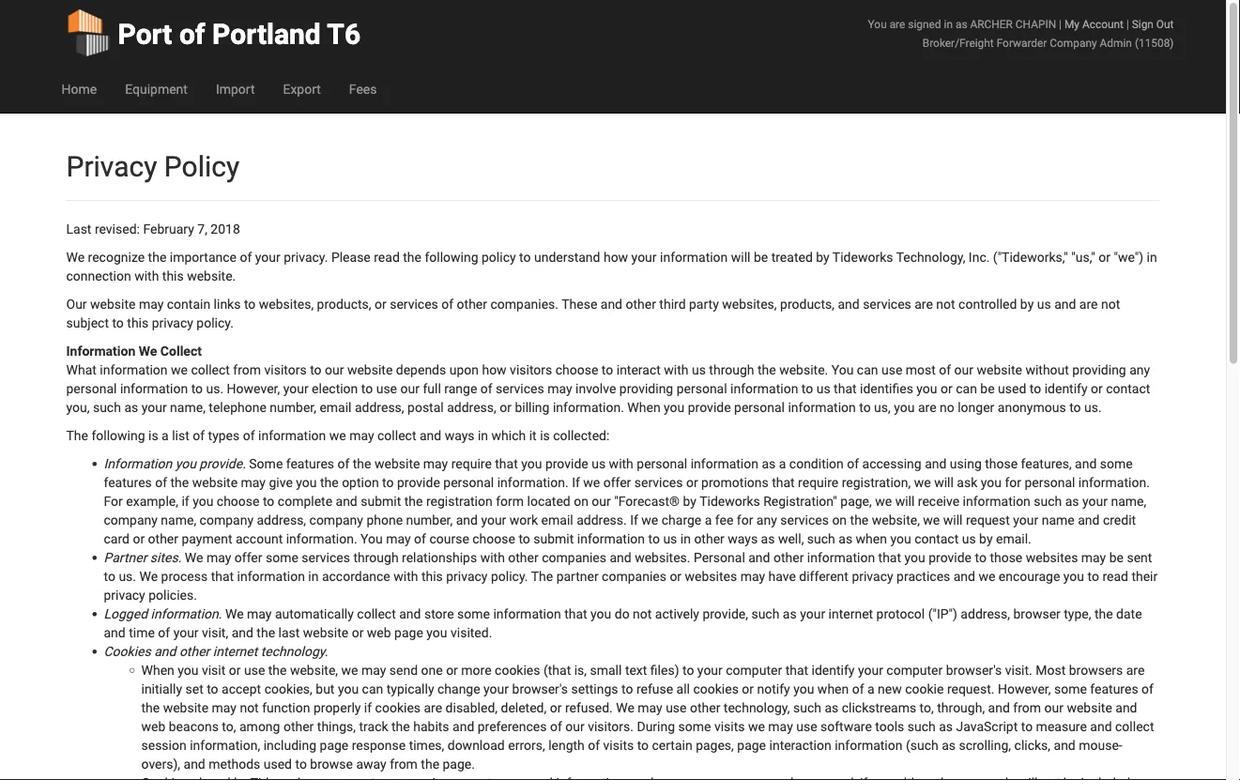 Task type: vqa. For each thing, say whether or not it's contained in the screenshot.
Generated:
no



Task type: describe. For each thing, give the bounding box(es) containing it.
1 vertical spatial websites
[[685, 568, 737, 584]]

send
[[389, 662, 418, 678]]

provide.
[[199, 456, 246, 471]]

may up option
[[349, 428, 374, 443]]

february
[[143, 221, 194, 237]]

upon
[[449, 362, 479, 377]]

0 vertical spatial websites
[[1026, 550, 1078, 565]]

we up address. at the bottom of page
[[583, 475, 600, 490]]

equipment button
[[111, 66, 202, 113]]

contact inside information we collect what information we collect from visitors to our website depends upon how visitors choose to interact with us through the website. you can use most                         of our website without providing any personal information to us. however, your election to use our full range of services may involve providing                         personal information to us that identifies you or can be used to identify or contact you, such as your name, telephone number, email address, postal                         address, or billing information. when you provide personal information to us, you are no longer anonymous to us.
[[1106, 381, 1150, 396]]

to down including
[[295, 756, 307, 772]]

not inside we may automatically collect and store some information that you do not actively provide, such as your internet protocol ("ip")                             address, browser type, the date and time of your visit, and the last website or web page you visited.
[[633, 606, 652, 622]]

we inside we recognize the importance of your privacy. please read the following policy to understand how your information will be treated by tideworks technology,                         inc.  ("tideworks," "us," or "we") in connection with this website.
[[66, 249, 85, 265]]

may down refuse on the right bottom of the page
[[638, 700, 663, 715]]

1 horizontal spatial to,
[[920, 700, 934, 715]]

ways inside some features of the website may require that you provide us with personal information as a                             condition of accessing and using those features, and some features of the website may give you the option to provide personal information.                             if we offer services or promotions that require registration, we will ask you for personal information. for example, if you choose to complete                             and submit the registration form located on our "forecast® by tideworks registration" page, we will receive information such as your name, company name, company address, company phone number, and your work email address. if we charge a fee for any services on the website, we will request                             your name and credit card or other payment account information. you may of course choose to submit information to us in other ways as well, such as                             when you contact us by email.
[[728, 531, 758, 546]]

that inside we may automatically collect and store some information that you do not actively provide, such as your internet protocol ("ip")                             address, browser type, the date and time of your visit, and the last website or web page you visited.
[[564, 606, 587, 622]]

privacy up logged
[[104, 587, 145, 603]]

your up the our website may contain links to websites, products, or services of other companies. these and other third party websites, products, and services are                         not controlled by us and are not subject to this privacy policy.
[[631, 249, 657, 265]]

do
[[615, 606, 630, 622]]

website up 'beacons'
[[163, 700, 208, 715]]

encourage
[[999, 568, 1060, 584]]

will up 'receive'
[[934, 475, 954, 490]]

such up the interaction
[[793, 700, 821, 715]]

page,
[[841, 493, 872, 509]]

not left controlled
[[936, 296, 955, 312]]

billing
[[515, 399, 550, 415]]

all
[[677, 681, 690, 697]]

services inside information we collect what information we collect from visitors to our website depends upon how visitors choose to interact with us through the website. you can use most                         of our website without providing any personal information to us. however, your election to use our full range of services may involve providing                         personal information to us that identifies you or can be used to identify or contact you, such as your name, telephone number, email address, postal                         address, or billing information. when you provide personal information to us, you are no longer anonymous to us.
[[496, 381, 544, 396]]

0 horizontal spatial providing
[[619, 381, 673, 396]]

we inside information we collect what information we collect from visitors to our website depends upon how visitors choose to interact with us through the website. you can use most                         of our website without providing any personal information to us. however, your election to use our full range of services may involve providing                         personal information to us that identifies you or can be used to identify or contact you, such as your name, telephone number, email address, postal                         address, or billing information. when you provide personal information to us, you are no longer anonymous to us.
[[139, 343, 157, 359]]

with inside we recognize the importance of your privacy. please read the following policy to understand how your information will be treated by tideworks technology,                         inc.  ("tideworks," "us," or "we") in connection with this website.
[[134, 268, 159, 284]]

we up process
[[185, 550, 203, 565]]

when inside some features of the website may require that you provide us with personal information as a                             condition of accessing and using those features, and some features of the website may give you the option to provide personal information.                             if we offer services or promotions that require registration, we will ask you for personal information. for example, if you choose to complete                             and submit the registration form located on our "forecast® by tideworks registration" page, we will receive information such as your name, company name, company address, company phone number, and your work email address. if we charge a fee for any services on the website, we will request                             your name and credit card or other payment account information. you may of course choose to submit information to us in other ways as well, such as                             when you contact us by email.
[[856, 531, 887, 546]]

accept
[[222, 681, 261, 697]]

2 | from the left
[[1127, 17, 1129, 31]]

your right 'files)' at the bottom of the page
[[697, 662, 723, 678]]

information,
[[190, 737, 260, 753]]

for
[[104, 493, 123, 509]]

a left fee
[[705, 512, 712, 528]]

recognize
[[88, 249, 145, 265]]

connection
[[66, 268, 131, 284]]

with down relationships
[[394, 568, 418, 584]]

1 vertical spatial features
[[104, 475, 152, 490]]

using
[[950, 456, 982, 471]]

our up the longer at the right
[[954, 362, 974, 377]]

websites.
[[635, 550, 691, 565]]

disabled,
[[446, 700, 498, 715]]

javascript
[[956, 719, 1018, 734]]

information. up located at bottom left
[[497, 475, 569, 490]]

may inside the our website may contain links to websites, products, or services of other companies. these and other third party websites, products, and services are                         not controlled by us and are not subject to this privacy policy.
[[139, 296, 164, 312]]

us up websites.
[[663, 531, 677, 546]]

0 horizontal spatial to,
[[222, 719, 236, 734]]

some down the most
[[1054, 681, 1087, 697]]

personal up promotions
[[734, 399, 785, 415]]

may up registration
[[423, 456, 448, 471]]

0 horizontal spatial page
[[320, 737, 349, 753]]

number, inside information we collect what information we collect from visitors to our website depends upon how visitors choose to interact with us through the website. you can use most                         of our website without providing any personal information to us. however, your election to use our full range of services may involve providing                         personal information to us that identifies you or can be used to identify or contact you, such as your name, telephone number, email address, postal                         address, or billing information. when you provide personal information to us, you are no longer anonymous to us.
[[270, 399, 316, 415]]

other down work
[[508, 550, 539, 565]]

address, inside some features of the website may require that you provide us with personal information as a                             condition of accessing and using those features, and some features of the website may give you the option to provide personal information.                             if we offer services or promotions that require registration, we will ask you for personal information. for example, if you choose to complete                             and submit the registration form located on our "forecast® by tideworks registration" page, we will receive information such as your name, company name, company address, company phone number, and your work email address. if we charge a fee for any services on the website, we will request                             your name and credit card or other payment account information. you may of course choose to submit information to us in other ways as well, such as                             when you contact us by email.
[[257, 512, 306, 528]]

your up new
[[858, 662, 883, 678]]

that inside when you visit or use the website, we may send one or more cookies (that is, small text files) to your computer that identify your computer browser's visit.                                     most browsers are initially set to accept cookies, but you can typically change your browser's settings to refuse all cookies or notify you when of a new                                     cookie request. however, some features of the website may not function properly if cookies are disabled, deleted, or refused. we may use other technology,                                     such as clickstreams to, through, and from our website and web beacons to, among other things, track the habits and preferences of our visitors.  during                                     some visits we may use software tools such as javascript to measure and collect session information, including page response times, download errors,                                     length of visits to certain pages, page interaction information (such as scrolling, clicks, and mouse- overs), and methods used to browse away from the page.
[[785, 662, 808, 678]]

if inside some features of the website may require that you provide us with personal information as a                             condition of accessing and using those features, and some features of the website may give you the option to provide personal information.                             if we offer services or promotions that require registration, we will ask you for personal information. for example, if you choose to complete                             and submit the registration form located on our "forecast® by tideworks registration" page, we will receive information such as your name, company name, company address, company phone number, and your work email address. if we charge a fee for any services on the website, we will request                             your name and credit card or other payment account information. you may of course choose to submit information to us in other ways as well, such as                             when you contact us by email.
[[182, 493, 189, 509]]

your left privacy.
[[255, 249, 281, 265]]

without
[[1026, 362, 1069, 377]]

policy. inside we may offer some services through relationships with other companies and websites. personal and other information that you provide                             to those websites may be sent to us. we process that information in accordance with this privacy policy. the partner companies or websites may have different                             privacy practices and we encourage you to read their privacy policies.
[[491, 568, 528, 584]]

such inside information we collect what information we collect from visitors to our website depends upon how visitors choose to interact with us through the website. you can use most                         of our website without providing any personal information to us. however, your election to use our full range of services may involve providing                         personal information to us that identifies you or can be used to identify or contact you, such as your name, telephone number, email address, postal                         address, or billing information. when you provide personal information to us, you are no longer anonymous to us.
[[93, 399, 121, 415]]

2 horizontal spatial page
[[737, 737, 766, 753]]

clickstreams
[[842, 700, 916, 715]]

collect inside we may automatically collect and store some information that you do not actively provide, such as your internet protocol ("ip")                             address, browser type, the date and time of your visit, and the last website or web page you visited.
[[357, 606, 396, 622]]

that inside information we collect what information we collect from visitors to our website depends upon how visitors choose to interact with us through the website. you can use most                         of our website without providing any personal information to us. however, your election to use our full range of services may involve providing                         personal information to us that identifies you or can be used to identify or contact you, such as your name, telephone number, email address, postal                         address, or billing information. when you provide personal information to us, you are no longer anonymous to us.
[[834, 381, 857, 396]]

measure
[[1036, 719, 1087, 734]]

as inside we may automatically collect and store some information that you do not actively provide, such as your internet protocol ("ip")                             address, browser type, the date and time of your visit, and the last website or web page you visited.
[[783, 606, 797, 622]]

to up involve
[[602, 362, 613, 377]]

protocol
[[877, 606, 925, 622]]

website inside we may automatically collect and store some information that you do not actively provide, such as your internet protocol ("ip")                             address, browser type, the date and time of your visit, and the last website or web page you visited.
[[303, 625, 348, 640]]

to up "type," at right bottom
[[1088, 568, 1099, 584]]

please
[[331, 249, 371, 265]]

0 horizontal spatial require
[[451, 456, 492, 471]]

(11508)
[[1135, 36, 1174, 49]]

signed
[[908, 17, 941, 31]]

inc.
[[969, 249, 990, 265]]

from inside information we collect what information we collect from visitors to our website depends upon how visitors choose to interact with us through the website. you can use most                         of our website without providing any personal information to us. however, your election to use our full range of services may involve providing                         personal information to us that identifies you or can be used to identify or contact you, such as your name, telephone number, email address, postal                         address, or billing information. when you provide personal information to us, you are no longer anonymous to us.
[[233, 362, 261, 377]]

or inside the our website may contain links to websites, products, or services of other companies. these and other third party websites, products, and services are                         not controlled by us and are not subject to this privacy policy.
[[375, 296, 387, 312]]

be inside we may offer some services through relationships with other companies and websites. personal and other information that you provide                             to those websites may be sent to us. we process that information in accordance with this privacy policy. the partner companies or websites may have different                             privacy practices and we encourage you to read their privacy policies.
[[1109, 550, 1124, 565]]

personal up the "forecast®
[[637, 456, 687, 471]]

by inside the our website may contain links to websites, products, or services of other companies. these and other third party websites, products, and services are                         not controlled by us and are not subject to this privacy policy.
[[1020, 296, 1034, 312]]

however, inside information we collect what information we collect from visitors to our website depends upon how visitors choose to interact with us through the website. you can use most                         of our website without providing any personal information to us. however, your election to use our full range of services may involve providing                         personal information to us that identifies you or can be used to identify or contact you, such as your name, telephone number, email address, postal                         address, or billing information. when you provide personal information to us, you are no longer anonymous to us.
[[227, 381, 280, 396]]

a left list
[[162, 428, 169, 443]]

your down different
[[800, 606, 825, 622]]

with inside some features of the website may require that you provide us with personal information as a                             condition of accessing and using those features, and some features of the website may give you the option to provide personal information.                             if we offer services or promotions that require registration, we will ask you for personal information. for example, if you choose to complete                             and submit the registration form located on our "forecast® by tideworks registration" page, we will receive information such as your name, company name, company address, company phone number, and your work email address. if we charge a fee for any services on the website, we will request                             your name and credit card or other payment account information. you may of course choose to submit information to us in other ways as well, such as                             when you contact us by email.
[[609, 456, 634, 471]]

any inside some features of the website may require that you provide us with personal information as a                             condition of accessing and using those features, and some features of the website may give you the option to provide personal information.                             if we offer services or promotions that require registration, we will ask you for personal information. for example, if you choose to complete                             and submit the registration form located on our "forecast® by tideworks registration" page, we will receive information such as your name, company name, company address, company phone number, and your work email address. if we charge a fee for any services on the website, we will request                             your name and credit card or other payment account information. you may of course choose to submit information to us in other ways as well, such as                             when you contact us by email.
[[757, 512, 777, 528]]

privacy up protocol
[[852, 568, 893, 584]]

1 horizontal spatial features
[[286, 456, 334, 471]]

0 vertical spatial us.
[[206, 381, 224, 396]]

to inside we recognize the importance of your privacy. please read the following policy to understand how your information will be treated by tideworks technology,                         inc.  ("tideworks," "us," or "we") in connection with this website.
[[519, 249, 531, 265]]

we down technology,
[[748, 719, 765, 734]]

0 horizontal spatial visits
[[603, 737, 634, 753]]

address.
[[577, 512, 627, 528]]

accessing
[[862, 456, 922, 471]]

email inside some features of the website may require that you provide us with personal information as a                             condition of accessing and using those features, and some features of the website may give you the option to provide personal information.                             if we offer services or promotions that require registration, we will ask you for personal information. for example, if you choose to complete                             and submit the registration form located on our "forecast® by tideworks registration" page, we will receive information such as your name, company name, company address, company phone number, and your work email address. if we charge a fee for any services on the website, we will request                             your name and credit card or other payment account information. you may of course choose to submit information to us in other ways as well, such as                             when you contact us by email.
[[541, 512, 573, 528]]

may down some
[[241, 475, 266, 490]]

1 horizontal spatial on
[[832, 512, 847, 528]]

with right relationships
[[480, 550, 505, 565]]

policy
[[482, 249, 516, 265]]

if inside when you visit or use the website, we may send one or more cookies (that is, small text files) to your computer that identify your computer browser's visit.                                     most browsers are initially set to accept cookies, but you can typically change your browser's settings to refuse all cookies or notify you when of a new                                     cookie request. however, some features of the website may not function properly if cookies are disabled, deleted, or refused. we may use other technology,                                     such as clickstreams to, through, and from our website and web beacons to, among other things, track the habits and preferences of our visitors.  during                                     some visits we may use software tools such as javascript to measure and collect session information, including page response times, download errors,                                     length of visits to certain pages, page interaction information (such as scrolling, clicks, and mouse- overs), and methods used to browse away from the page.
[[364, 700, 372, 715]]

provide up registration
[[397, 475, 440, 490]]

this inside we recognize the importance of your privacy. please read the following policy to understand how your information will be treated by tideworks technology,                         inc.  ("tideworks," "us," or "we") in connection with this website.
[[162, 268, 184, 284]]

2 vertical spatial choose
[[473, 531, 515, 546]]

located
[[527, 493, 571, 509]]

our up measure
[[1044, 700, 1064, 715]]

more
[[461, 662, 492, 678]]

features inside when you visit or use the website, we may send one or more cookies (that is, small text files) to your computer that identify your computer browser's visit.                                     most browsers are initially set to accept cookies, but you can typically change your browser's settings to refuse all cookies or notify you when of a new                                     cookie request. however, some features of the website may not function properly if cookies are disabled, deleted, or refused. we may use other technology,                                     such as clickstreams to, through, and from our website and web beacons to, among other things, track the habits and preferences of our visitors.  during                                     some visits we may use software tools such as javascript to measure and collect session information, including page response times, download errors,                                     length of visits to certain pages, page interaction information (such as scrolling, clicks, and mouse- overs), and methods used to browse away from the page.
[[1090, 681, 1138, 697]]

website down provide. at left
[[192, 475, 238, 490]]

may left have
[[740, 568, 765, 584]]

as down through,
[[939, 719, 953, 734]]

0 vertical spatial visits
[[714, 719, 745, 734]]

types
[[208, 428, 240, 443]]

certain
[[652, 737, 693, 753]]

a left the condition
[[779, 456, 786, 471]]

export button
[[269, 66, 335, 113]]

that up practices
[[878, 550, 901, 565]]

other up sites.
[[148, 531, 178, 546]]

information inside we may automatically collect and store some information that you do not actively provide, such as your internet protocol ("ip")                             address, browser type, the date and time of your visit, and the last website or web page you visited.
[[493, 606, 561, 622]]

as inside information we collect what information we collect from visitors to our website depends upon how visitors choose to interact with us through the website. you can use most                         of our website without providing any personal information to us. however, your election to use our full range of services may involve providing                         personal information to us that identifies you or can be used to identify or contact you, such as your name, telephone number, email address, postal                         address, or billing information. when you provide personal information to us, you are no longer anonymous to us.
[[124, 399, 138, 415]]

request.
[[947, 681, 995, 697]]

last
[[66, 221, 91, 237]]

be inside information we collect what information we collect from visitors to our website depends upon how visitors choose to interact with us through the website. you can use most                         of our website without providing any personal information to us. however, your election to use our full range of services may involve providing                         personal information to us that identifies you or can be used to identify or contact you, such as your name, telephone number, email address, postal                         address, or billing information. when you provide personal information to us, you are no longer anonymous to us.
[[980, 381, 995, 396]]

links
[[214, 296, 241, 312]]

offer inside we may offer some services through relationships with other companies and websites. personal and other information that you provide                             to those websites may be sent to us. we process that information in accordance with this privacy policy. the partner companies or websites may have different                             privacy practices and we encourage you to read their privacy policies.
[[235, 550, 262, 565]]

we may offer some services through relationships with other companies and websites. personal and other information that you provide                             to those websites may be sent to us. we process that information in accordance with this privacy policy. the partner companies or websites may have different                             privacy practices and we encourage you to read their privacy policies.
[[104, 550, 1158, 603]]

used inside information we collect what information we collect from visitors to our website depends upon how visitors choose to interact with us through the website. you can use most                         of our website without providing any personal information to us. however, your election to use our full range of services may involve providing                         personal information to us that identifies you or can be used to identify or contact you, such as your name, telephone number, email address, postal                         address, or billing information. when you provide personal information to us, you are no longer anonymous to us.
[[998, 381, 1026, 396]]

0 vertical spatial can
[[857, 362, 878, 377]]

use up the interaction
[[796, 719, 817, 734]]

which
[[492, 428, 526, 443]]

example,
[[126, 493, 178, 509]]

any inside information we collect what information we collect from visitors to our website depends upon how visitors choose to interact with us through the website. you can use most                         of our website without providing any personal information to us. however, your election to use our full range of services may involve providing                         personal information to us that identifies you or can be used to identify or contact you, such as your name, telephone number, email address, postal                         address, or billing information. when you provide personal information to us, you are no longer anonymous to us.
[[1130, 362, 1150, 377]]

errors,
[[508, 737, 545, 753]]

website up option
[[375, 456, 420, 471]]

1 visitors from the left
[[264, 362, 307, 377]]

1 vertical spatial submit
[[534, 531, 574, 546]]

by inside we recognize the importance of your privacy. please read the following policy to understand how your information will be treated by tideworks technology,                         inc.  ("tideworks," "us," or "we") in connection with this website.
[[816, 249, 830, 265]]

methods
[[209, 756, 260, 772]]

what
[[66, 362, 97, 377]]

revised:
[[95, 221, 140, 237]]

notify
[[757, 681, 790, 697]]

website up election
[[347, 362, 393, 377]]

when inside when you visit or use the website, we may send one or more cookies (that is, small text files) to your computer that identify your computer browser's visit.                                     most browsers are initially set to accept cookies, but you can typically change your browser's settings to refuse all cookies or notify you when of a new                                     cookie request. however, some features of the website may not function properly if cookies are disabled, deleted, or refused. we may use other technology,                                     such as clickstreams to, through, and from our website and web beacons to, among other things, track the habits and preferences of our visitors.  during                                     some visits we may use software tools such as javascript to measure and collect session information, including page response times, download errors,                                     length of visits to certain pages, page interaction information (such as scrolling, clicks, and mouse- overs), and methods used to browse away from the page.
[[141, 662, 174, 678]]

of inside we recognize the importance of your privacy. please read the following policy to understand how your information will be treated by tideworks technology,                         inc.  ("tideworks," "us," or "we") in connection with this website.
[[240, 249, 252, 265]]

export
[[283, 81, 321, 97]]

policy. inside the our website may contain links to websites, products, or services of other companies. these and other third party websites, products, and services are                         not controlled by us and are not subject to this privacy policy.
[[197, 315, 234, 330]]

2 horizontal spatial cookies
[[693, 681, 739, 697]]

information. down policies.
[[151, 606, 222, 622]]

is,
[[574, 662, 587, 678]]

some inside we may automatically collect and store some information that you do not actively provide, such as your internet protocol ("ip")                             address, browser type, the date and time of your visit, and the last website or web page you visited.
[[457, 606, 490, 622]]

collect inside when you visit or use the website, we may send one or more cookies (that is, small text files) to your computer that identify your computer browser's visit.                                     most browsers are initially set to accept cookies, but you can typically change your browser's settings to refuse all cookies or notify you when of a new                                     cookie request. however, some features of the website may not function properly if cookies are disabled, deleted, or refused. we may use other technology,                                     such as clickstreams to, through, and from our website and web beacons to, among other things, track the habits and preferences of our visitors.  during                                     some visits we may use software tools such as javascript to measure and collect session information, including page response times, download errors,                                     length of visits to certain pages, page interaction information (such as scrolling, clicks, and mouse- overs), and methods used to browse away from the page.
[[1115, 719, 1154, 734]]

to left the us,
[[859, 399, 871, 415]]

subject
[[66, 315, 109, 330]]

to up the anonymous
[[1030, 381, 1041, 396]]

your down more
[[484, 681, 509, 697]]

our up length
[[565, 719, 585, 734]]

party
[[689, 296, 719, 312]]

identify inside information we collect what information we collect from visitors to our website depends upon how visitors choose to interact with us through the website. you can use most                         of our website without providing any personal information to us. however, your election to use our full range of services may involve providing                         personal information to us that identifies you or can be used to identify or contact you, such as your name, telephone number, email address, postal                         address, or billing information. when you provide personal information to us, you are no longer anonymous to us.
[[1045, 381, 1088, 396]]

privacy down relationships
[[446, 568, 488, 584]]

information you provide.
[[104, 456, 246, 471]]

process
[[161, 568, 208, 584]]

of up 'clickstreams'
[[852, 681, 864, 697]]

provide inside we may offer some services through relationships with other companies and websites. personal and other information that you provide                             to those websites may be sent to us. we process that information in accordance with this privacy policy. the partner companies or websites may have different                             privacy practices and we encourage you to read their privacy policies.
[[929, 550, 972, 565]]

relationships
[[402, 550, 477, 565]]

of up registration,
[[847, 456, 859, 471]]

things,
[[317, 719, 356, 734]]

to up websites.
[[648, 531, 660, 546]]

including
[[263, 737, 316, 753]]

track
[[359, 719, 388, 734]]

are down "us,"
[[1080, 296, 1098, 312]]

visitors.
[[588, 719, 634, 734]]

no
[[940, 399, 955, 415]]

how for understand
[[604, 249, 628, 265]]

services up depends
[[390, 296, 438, 312]]

or inside we may offer some services through relationships with other companies and websites. personal and other information that you provide                             to those websites may be sent to us. we process that information in accordance with this privacy policy. the partner companies or websites may have different                             privacy practices and we encourage you to read their privacy policies.
[[670, 568, 682, 584]]

most
[[1036, 662, 1066, 678]]

2 vertical spatial name,
[[161, 512, 196, 528]]

information inside when you visit or use the website, we may send one or more cookies (that is, small text files) to your computer that identify your computer browser's visit.                                     most browsers are initially set to accept cookies, but you can typically change your browser's settings to refuse all cookies or notify you when of a new                                     cookie request. however, some features of the website may not function properly if cookies are disabled, deleted, or refused. we may use other technology,                                     such as clickstreams to, through, and from our website and web beacons to, among other things, track the habits and preferences of our visitors.  during                                     some visits we may use software tools such as javascript to measure and collect session information, including page response times, download errors,                                     length of visits to certain pages, page interaction information (such as scrolling, clicks, and mouse- overs), and methods used to browse away from the page.
[[835, 737, 903, 753]]

2 vertical spatial cookies
[[375, 700, 421, 715]]

telephone
[[209, 399, 266, 415]]

of right most
[[939, 362, 951, 377]]

we down 'receive'
[[923, 512, 940, 528]]

0 vertical spatial browser's
[[946, 662, 1002, 678]]

you inside information we collect what information we collect from visitors to our website depends upon how visitors choose to interact with us through the website. you can use most                         of our website without providing any personal information to us. however, your election to use our full range of services may involve providing                         personal information to us that identifies you or can be used to identify or contact you, such as your name, telephone number, email address, postal                         address, or billing information. when you provide personal information to us, you are no longer anonymous to us.
[[832, 362, 854, 377]]

0 horizontal spatial choose
[[217, 493, 260, 509]]

2 horizontal spatial can
[[956, 381, 977, 396]]

1 vertical spatial from
[[1013, 700, 1041, 715]]

1 horizontal spatial providing
[[1072, 362, 1126, 377]]

not inside when you visit or use the website, we may send one or more cookies (that is, small text files) to your computer that identify your computer browser's visit.                                     most browsers are initially set to accept cookies, but you can typically change your browser's settings to refuse all cookies or notify you when of a new                                     cookie request. however, some features of the website may not function properly if cookies are disabled, deleted, or refused. we may use other technology,                                     such as clickstreams to, through, and from our website and web beacons to, among other things, track the habits and preferences of our visitors.  during                                     some visits we may use software tools such as javascript to measure and collect session information, including page response times, download errors,                                     length of visits to certain pages, page interaction information (such as scrolling, clicks, and mouse- overs), and methods used to browse away from the page.
[[240, 700, 259, 715]]

in inside we recognize the importance of your privacy. please read the following policy to understand how your information will be treated by tideworks technology,                         inc.  ("tideworks," "us," or "we") in connection with this website.
[[1147, 249, 1157, 265]]

offer inside some features of the website may require that you provide us with personal information as a                             condition of accessing and using those features, and some features of the website may give you the option to provide personal information.                             if we offer services or promotions that require registration, we will ask you for personal information. for example, if you choose to complete                             and submit the registration form located on our "forecast® by tideworks registration" page, we will receive information such as your name, company name, company address, company phone number, and your work email address. if we charge a fee for any services on the website, we will request                             your name and credit card or other payment account information. you may of course choose to submit information to us in other ways as well, such as                             when you contact us by email.
[[603, 475, 631, 490]]

website up measure
[[1067, 700, 1112, 715]]

that up "registration""
[[772, 475, 795, 490]]

we down "partner sites."
[[139, 568, 158, 584]]

website up the longer at the right
[[977, 362, 1022, 377]]

through inside information we collect what information we collect from visitors to our website depends upon how visitors choose to interact with us through the website. you can use most                         of our website without providing any personal information to us. however, your election to use our full range of services may involve providing                         personal information to us that identifies you or can be used to identify or contact you, such as your name, telephone number, email address, postal                         address, or billing information. when you provide personal information to us, you are no longer anonymous to us.
[[709, 362, 754, 377]]

other down well,
[[774, 550, 804, 565]]

to down during
[[637, 737, 649, 753]]

to down request
[[975, 550, 987, 565]]

function
[[262, 700, 310, 715]]

text
[[625, 662, 647, 678]]

as right (such on the bottom right of the page
[[942, 737, 956, 753]]

of right "types"
[[243, 428, 255, 443]]

course
[[429, 531, 469, 546]]

overs),
[[141, 756, 180, 772]]

port
[[118, 17, 172, 51]]

information for information you provide.
[[104, 456, 172, 471]]

page.
[[443, 756, 475, 772]]

to up election
[[310, 362, 322, 377]]

account
[[236, 531, 283, 546]]

different
[[799, 568, 849, 584]]

a inside when you visit or use the website, we may send one or more cookies (that is, small text files) to your computer that identify your computer browser's visit.                                     most browsers are initially set to accept cookies, but you can typically change your browser's settings to refuse all cookies or notify you when of a new                                     cookie request. however, some features of the website may not function properly if cookies are disabled, deleted, or refused. we may use other technology,                                     such as clickstreams to, through, and from our website and web beacons to, among other things, track the habits and preferences of our visitors.  during                                     some visits we may use software tools such as javascript to measure and collect session information, including page response times, download errors,                                     length of visits to certain pages, page interaction information (such as scrolling, clicks, and mouse- overs), and methods used to browse away from the page.
[[868, 681, 875, 697]]

2 horizontal spatial us.
[[1084, 399, 1102, 415]]

by down request
[[979, 531, 993, 546]]

sites.
[[150, 550, 182, 565]]

will inside we recognize the importance of your privacy. please read the following policy to understand how your information will be treated by tideworks technology,                         inc.  ("tideworks," "us," or "we") in connection with this website.
[[731, 249, 751, 265]]

other left the companies.
[[457, 296, 487, 312]]

to up all
[[683, 662, 694, 678]]

may up the interaction
[[768, 719, 793, 734]]

of up option
[[338, 456, 350, 471]]

other down all
[[690, 700, 720, 715]]

with inside information we collect what information we collect from visitors to our website depends upon how visitors choose to interact with us through the website. you can use most                         of our website without providing any personal information to us. however, your election to use our full range of services may involve providing                         personal information to us that identifies you or can be used to identify or contact you, such as your name, telephone number, email address, postal                         address, or billing information. when you provide personal information to us, you are no longer anonymous to us.
[[664, 362, 689, 377]]

1 computer from the left
[[726, 662, 782, 678]]

to down collect
[[191, 381, 203, 396]]

practices
[[897, 568, 950, 584]]

files)
[[650, 662, 679, 678]]

importance
[[170, 249, 237, 265]]

to right subject
[[112, 315, 124, 330]]

may down phone
[[386, 531, 411, 546]]

1 | from the left
[[1059, 17, 1062, 31]]

portland
[[212, 17, 321, 51]]

your left election
[[283, 381, 309, 396]]

we up 'receive'
[[914, 475, 931, 490]]

as up promotions
[[762, 456, 776, 471]]

to right option
[[382, 475, 394, 490]]

some inside some features of the website may require that you provide us with personal information as a                             condition of accessing and using those features, and some features of the website may give you the option to provide personal information.                             if we offer services or promotions that require registration, we will ask you for personal information. for example, if you choose to complete                             and submit the registration form located on our "forecast® by tideworks registration" page, we will receive information such as your name, company name, company address, company phone number, and your work email address. if we charge a fee for any services on the website, we will request                             your name and credit card or other payment account information. you may of course choose to submit information to us in other ways as well, such as                             when you contact us by email.
[[1100, 456, 1133, 471]]

1 vertical spatial following
[[91, 428, 145, 443]]

when you visit or use the website, we may send one or more cookies (that is, small text files) to your computer that identify your computer browser's visit.                                     most browsers are initially set to accept cookies, but you can typically change your browser's settings to refuse all cookies or notify you when of a new                                     cookie request. however, some features of the website may not function properly if cookies are disabled, deleted, or refused. we may use other technology,                                     such as clickstreams to, through, and from our website and web beacons to, among other things, track the habits and preferences of our visitors.  during                                     some visits we may use software tools such as javascript to measure and collect session information, including page response times, download errors,                                     length of visits to certain pages, page interaction information (such as scrolling, clicks, and mouse- overs), and methods used to browse away from the page.
[[141, 662, 1154, 772]]

fees
[[349, 81, 377, 97]]

personal up registration
[[443, 475, 494, 490]]

we down registration,
[[875, 493, 892, 509]]

to down text at the bottom right of page
[[622, 681, 633, 697]]

are down technology,
[[915, 296, 933, 312]]

2 computer from the left
[[887, 662, 943, 678]]

accordance
[[322, 568, 390, 584]]

have
[[768, 568, 796, 584]]

collect inside information we collect what information we collect from visitors to our website depends upon how visitors choose to interact with us through the website. you can use most                         of our website without providing any personal information to us. however, your election to use our full range of services may involve providing                         personal information to us that identifies you or can be used to identify or contact you, such as your name, telephone number, email address, postal                         address, or billing information. when you provide personal information to us, you are no longer anonymous to us.
[[191, 362, 230, 377]]

choose inside information we collect what information we collect from visitors to our website depends upon how visitors choose to interact with us through the website. you can use most                         of our website without providing any personal information to us. however, your election to use our full range of services may involve providing                         personal information to us that identifies you or can be used to identify or contact you, such as your name, telephone number, email address, postal                         address, or billing information. when you provide personal information to us, you are no longer anonymous to us.
[[556, 362, 598, 377]]

of inside port of portland t6 link
[[179, 17, 205, 51]]

port of portland t6 link
[[66, 0, 361, 66]]

that right process
[[211, 568, 234, 584]]

1 vertical spatial companies
[[602, 568, 667, 584]]

settings
[[571, 681, 618, 697]]

in inside the you are signed in as archer chapin | my account | sign out broker/freight forwarder company admin (11508)
[[944, 17, 953, 31]]

use up identifies
[[882, 362, 903, 377]]

0 horizontal spatial internet
[[213, 644, 258, 659]]

well,
[[778, 531, 804, 546]]

those inside some features of the website may require that you provide us with personal information as a                             condition of accessing and using those features, and some features of the website may give you the option to provide personal information.                             if we offer services or promotions that require registration, we will ask you for personal information. for example, if you choose to complete                             and submit the registration form located on our "forecast® by tideworks registration" page, we will receive information such as your name, company name, company address, company phone number, and your work email address. if we charge a fee for any services on the website, we will request                             your name and credit card or other payment account information. you may of course choose to submit information to us in other ways as well, such as                             when you contact us by email.
[[985, 456, 1018, 471]]

last revised: february 7, 2018
[[66, 221, 240, 237]]

cookies and other internet technology.
[[104, 644, 328, 659]]

to up the condition
[[802, 381, 813, 396]]

website. inside information we collect what information we collect from visitors to our website depends upon how visitors choose to interact with us through the website. you can use most                         of our website without providing any personal information to us. however, your election to use our full range of services may involve providing                         personal information to us that identifies you or can be used to identify or contact you, such as your name, telephone number, email address, postal                         address, or billing information. when you provide personal information to us, you are no longer anonymous to us.
[[779, 362, 828, 377]]

initially
[[141, 681, 182, 697]]

your left visit,
[[173, 625, 199, 640]]

1 horizontal spatial for
[[1005, 475, 1021, 490]]

actively
[[655, 606, 699, 622]]

2 websites, from the left
[[722, 296, 777, 312]]

used inside when you visit or use the website, we may send one or more cookies (that is, small text files) to your computer that identify your computer browser's visit.                                     most browsers are initially set to accept cookies, but you can typically change your browser's settings to refuse all cookies or notify you when of a new                                     cookie request. however, some features of the website may not function properly if cookies are disabled, deleted, or refused. we may use other technology,                                     such as clickstreams to, through, and from our website and web beacons to, among other things, track the habits and preferences of our visitors.  during                                     some visits we may use software tools such as javascript to measure and collect session information, including page response times, download errors,                                     length of visits to certain pages, page interaction information (such as scrolling, clicks, and mouse- overs), and methods used to browse away from the page.
[[264, 756, 292, 772]]

1 vertical spatial name,
[[1111, 493, 1147, 509]]

information inside we recognize the importance of your privacy. please read the following policy to understand how your information will be treated by tideworks technology,                         inc.  ("tideworks," "us," or "we") in connection with this website.
[[660, 249, 728, 265]]

web inside we may automatically collect and store some information that you do not actively provide, such as your internet protocol ("ip")                             address, browser type, the date and time of your visit, and the last website or web page you visited.
[[367, 625, 391, 640]]

or inside we may automatically collect and store some information that you do not actively provide, such as your internet protocol ("ip")                             address, browser type, the date and time of your visit, and the last website or web page you visited.
[[352, 625, 364, 640]]

you are signed in as archer chapin | my account | sign out broker/freight forwarder company admin (11508)
[[868, 17, 1174, 49]]

use down depends
[[376, 381, 397, 396]]

"us,"
[[1071, 249, 1095, 265]]



Task type: locate. For each thing, give the bounding box(es) containing it.
0 horizontal spatial us.
[[119, 568, 136, 584]]

postal
[[408, 399, 444, 415]]

tideworks down promotions
[[700, 493, 760, 509]]

0 vertical spatial tideworks
[[833, 249, 893, 265]]

websites,
[[259, 296, 314, 312], [722, 296, 777, 312]]

browser's up deleted,
[[512, 681, 568, 697]]

technology,
[[896, 249, 966, 265]]

from down times,
[[390, 756, 418, 772]]

1 horizontal spatial web
[[367, 625, 391, 640]]

tideworks inside we recognize the importance of your privacy. please read the following policy to understand how your information will be treated by tideworks technology,                         inc.  ("tideworks," "us," or "we") in connection with this website.
[[833, 249, 893, 265]]

any
[[1130, 362, 1150, 377], [757, 512, 777, 528]]

0 horizontal spatial you
[[361, 531, 383, 546]]

require
[[451, 456, 492, 471], [798, 475, 839, 490]]

0 vertical spatial cookies
[[495, 662, 540, 678]]

information. down complete
[[286, 531, 357, 546]]

page down things,
[[320, 737, 349, 753]]

you inside the you are signed in as archer chapin | my account | sign out broker/freight forwarder company admin (11508)
[[868, 17, 887, 31]]

personal down what at the top left of the page
[[66, 381, 117, 396]]

collect down collect
[[191, 362, 230, 377]]

read right please
[[374, 249, 400, 265]]

as
[[956, 17, 968, 31], [124, 399, 138, 415], [762, 456, 776, 471], [1065, 493, 1079, 509], [761, 531, 775, 546], [839, 531, 853, 546], [783, 606, 797, 622], [825, 700, 839, 715], [939, 719, 953, 734], [942, 737, 956, 753]]

those down email.
[[990, 550, 1023, 565]]

one
[[421, 662, 443, 678]]

cookies up deleted,
[[495, 662, 540, 678]]

your up email.
[[1013, 512, 1039, 528]]

0 vertical spatial offer
[[603, 475, 631, 490]]

number, inside some features of the website may require that you provide us with personal information as a                             condition of accessing and using those features, and some features of the website may give you the option to provide personal information.                             if we offer services or promotions that require registration, we will ask you for personal information. for example, if you choose to complete                             and submit the registration form located on our "forecast® by tideworks registration" page, we will receive information such as your name, company name, company address, company phone number, and your work email address. if we charge a fee for any services on the website, we will request                             your name and credit card or other payment account information. you may of course choose to submit information to us in other ways as well, such as                             when you contact us by email.
[[406, 512, 453, 528]]

that left identifies
[[834, 381, 857, 396]]

or inside we recognize the importance of your privacy. please read the following policy to understand how your information will be treated by tideworks technology,                         inc.  ("tideworks," "us," or "we") in connection with this website.
[[1099, 249, 1111, 265]]

may down accept
[[212, 700, 237, 715]]

0 horizontal spatial the
[[66, 428, 88, 443]]

any down "registration""
[[757, 512, 777, 528]]

services inside we may offer some services through relationships with other companies and websites. personal and other information that you provide                             to those websites may be sent to us. we process that information in accordance with this privacy policy. the partner companies or websites may have different                             privacy practices and we encourage you to read their privacy policies.
[[302, 550, 350, 565]]

1 vertical spatial read
[[1103, 568, 1128, 584]]

1 horizontal spatial ways
[[728, 531, 758, 546]]

(such
[[906, 737, 939, 753]]

1 horizontal spatial the
[[531, 568, 553, 584]]

0 horizontal spatial website,
[[290, 662, 338, 678]]

1 products, from the left
[[317, 296, 371, 312]]

company up payment
[[200, 512, 254, 528]]

us,
[[874, 399, 891, 415]]

we inside we may automatically collect and store some information that you do not actively provide, such as your internet protocol ("ip")                             address, browser type, the date and time of your visit, and the last website or web page you visited.
[[225, 606, 244, 622]]

us.
[[206, 381, 224, 396], [1084, 399, 1102, 415], [119, 568, 136, 584]]

us inside the our website may contain links to websites, products, or services of other companies. these and other third party websites, products, and services are                         not controlled by us and are not subject to this privacy policy.
[[1037, 296, 1051, 312]]

0 vertical spatial any
[[1130, 362, 1150, 377]]

how inside we recognize the importance of your privacy. please read the following policy to understand how your information will be treated by tideworks technology,                         inc.  ("tideworks," "us," or "we") in connection with this website.
[[604, 249, 628, 265]]

1 horizontal spatial |
[[1127, 17, 1129, 31]]

is
[[148, 428, 158, 443], [540, 428, 550, 443]]

cookies,
[[264, 681, 312, 697]]

can inside when you visit or use the website, we may send one or more cookies (that is, small text files) to your computer that identify your computer browser's visit.                                     most browsers are initially set to accept cookies, but you can typically change your browser's settings to refuse all cookies or notify you when of a new                                     cookie request. however, some features of the website may not function properly if cookies are disabled, deleted, or refused. we may use other technology,                                     such as clickstreams to, through, and from our website and web beacons to, among other things, track the habits and preferences of our visitors.  during                                     some visits we may use software tools such as javascript to measure and collect session information, including page response times, download errors,                                     length of visits to certain pages, page interaction information (such as scrolling, clicks, and mouse- overs), and methods used to browse away from the page.
[[362, 681, 383, 697]]

2 products, from the left
[[780, 296, 835, 312]]

0 horizontal spatial number,
[[270, 399, 316, 415]]

address, inside we may automatically collect and store some information that you do not actively provide, such as your internet protocol ("ip")                             address, browser type, the date and time of your visit, and the last website or web page you visited.
[[961, 606, 1010, 622]]

0 vertical spatial website.
[[187, 268, 236, 284]]

website, up but
[[290, 662, 338, 678]]

are inside information we collect what information we collect from visitors to our website depends upon how visitors choose to interact with us through the website. you can use most                         of our website without providing any personal information to us. however, your election to use our full range of services may involve providing                         personal information to us that identifies you or can be used to identify or contact you, such as your name, telephone number, email address, postal                         address, or billing information. when you provide personal information to us, you are no longer anonymous to us.
[[918, 399, 937, 415]]

1 vertical spatial used
[[264, 756, 292, 772]]

website down connection
[[90, 296, 136, 312]]

as left well,
[[761, 531, 775, 546]]

equipment
[[125, 81, 188, 97]]

0 horizontal spatial be
[[754, 249, 768, 265]]

how right 'upon' at the top left
[[482, 362, 507, 377]]

as down have
[[783, 606, 797, 622]]

this
[[162, 268, 184, 284], [127, 315, 149, 330], [421, 568, 443, 584]]

such inside we may automatically collect and store some information that you do not actively provide, such as your internet protocol ("ip")                             address, browser type, the date and time of your visit, and the last website or web page you visited.
[[751, 606, 780, 622]]

tideworks inside some features of the website may require that you provide us with personal information as a                             condition of accessing and using those features, and some features of the website may give you the option to provide personal information.                             if we offer services or promotions that require registration, we will ask you for personal information. for example, if you choose to complete                             and submit the registration form located on our "forecast® by tideworks registration" page, we will receive information such as your name, company name, company address, company phone number, and your work email address. if we charge a fee for any services on the website, we will request                             your name and credit card or other payment account information. you may of course choose to submit information to us in other ways as well, such as                             when you contact us by email.
[[700, 493, 760, 509]]

features up "for" at the bottom
[[104, 475, 152, 490]]

0 horizontal spatial |
[[1059, 17, 1062, 31]]

to right election
[[361, 381, 373, 396]]

port of portland t6
[[118, 17, 361, 51]]

we down the "forecast®
[[642, 512, 658, 528]]

some up the "visited."
[[457, 606, 490, 622]]

0 vertical spatial when
[[627, 399, 661, 415]]

1 vertical spatial browser's
[[512, 681, 568, 697]]

through down party
[[709, 362, 754, 377]]

email down located at bottom left
[[541, 512, 573, 528]]

0 horizontal spatial website.
[[187, 268, 236, 284]]

0 horizontal spatial tideworks
[[700, 493, 760, 509]]

0 horizontal spatial however,
[[227, 381, 280, 396]]

web up send
[[367, 625, 391, 640]]

such up (such on the bottom right of the page
[[908, 719, 936, 734]]

0 vertical spatial through
[[709, 362, 754, 377]]

can up the longer at the right
[[956, 381, 977, 396]]

some up pages,
[[678, 719, 711, 734]]

1 horizontal spatial offer
[[603, 475, 631, 490]]

website, inside some features of the website may require that you provide us with personal information as a                             condition of accessing and using those features, and some features of the website may give you the option to provide personal information.                             if we offer services or promotions that require registration, we will ask you for personal information. for example, if you choose to complete                             and submit the registration form located on our "forecast® by tideworks registration" page, we will receive information such as your name, company name, company address, company phone number, and your work email address. if we charge a fee for any services on the website, we will request                             your name and credit card or other payment account information. you may of course choose to submit information to us in other ways as well, such as                             when you contact us by email.
[[872, 512, 920, 528]]

may down credit
[[1081, 550, 1106, 565]]

information we collect what information we collect from visitors to our website depends upon how visitors choose to interact with us through the website. you can use most                         of our website without providing any personal information to us. however, your election to use our full range of services may involve providing                         personal information to us that identifies you or can be used to identify or contact you, such as your name, telephone number, email address, postal                         address, or billing information. when you provide personal information to us, you are no longer anonymous to us.
[[66, 343, 1150, 415]]

the inside we may offer some services through relationships with other companies and websites. personal and other information that you provide                             to those websites may be sent to us. we process that information in accordance with this privacy policy. the partner companies or websites may have different                             privacy practices and we encourage you to read their privacy policies.
[[531, 568, 553, 584]]

however, inside when you visit or use the website, we may send one or more cookies (that is, small text files) to your computer that identify your computer browser's visit.                                     most browsers are initially set to accept cookies, but you can typically change your browser's settings to refuse all cookies or notify you when of a new                                     cookie request. however, some features of the website may not function properly if cookies are disabled, deleted, or refused. we may use other technology,                                     such as clickstreams to, through, and from our website and web beacons to, among other things, track the habits and preferences of our visitors.  during                                     some visits we may use software tools such as javascript to measure and collect session information, including page response times, download errors,                                     length of visits to certain pages, page interaction information (such as scrolling, clicks, and mouse- overs), and methods used to browse away from the page.
[[998, 681, 1051, 697]]

we inside information we collect what information we collect from visitors to our website depends upon how visitors choose to interact with us through the website. you can use most                         of our website without providing any personal information to us. however, your election to use our full range of services may involve providing                         personal information to us that identifies you or can be used to identify or contact you, such as your name, telephone number, email address, postal                         address, or billing information. when you provide personal information to us, you are no longer anonymous to us.
[[171, 362, 188, 377]]

work
[[510, 512, 538, 528]]

1 vertical spatial if
[[630, 512, 638, 528]]

contact inside some features of the website may require that you provide us with personal information as a                             condition of accessing and using those features, and some features of the website may give you the option to provide personal information.                             if we offer services or promotions that require registration, we will ask you for personal information. for example, if you choose to complete                             and submit the registration form located on our "forecast® by tideworks registration" page, we will receive information such as your name, company name, company address, company phone number, and your work email address. if we charge a fee for any services on the website, we will request                             your name and credit card or other payment account information. you may of course choose to submit information to us in other ways as well, such as                             when you contact us by email.
[[915, 531, 959, 546]]

address,
[[355, 399, 404, 415], [447, 399, 496, 415], [257, 512, 306, 528], [961, 606, 1010, 622]]

1 horizontal spatial company
[[200, 512, 254, 528]]

us. up telephone
[[206, 381, 224, 396]]

some
[[249, 456, 283, 471]]

some inside we may offer some services through relationships with other companies and websites. personal and other information that you provide                             to those websites may be sent to us. we process that information in accordance with this privacy policy. the partner companies or websites may have different                             privacy practices and we encourage you to read their privacy policies.
[[266, 550, 298, 565]]

out
[[1157, 17, 1174, 31]]

0 vertical spatial website,
[[872, 512, 920, 528]]

other up including
[[283, 719, 314, 734]]

email inside information we collect what information we collect from visitors to our website depends upon how visitors choose to interact with us through the website. you can use most                         of our website without providing any personal information to us. however, your election to use our full range of services may involve providing                         personal information to us that identifies you or can be used to identify or contact you, such as your name, telephone number, email address, postal                         address, or billing information. when you provide personal information to us, you are no longer anonymous to us.
[[320, 399, 352, 415]]

however, down visit.
[[998, 681, 1051, 697]]

read left their
[[1103, 568, 1128, 584]]

their
[[1132, 568, 1158, 584]]

among
[[239, 719, 280, 734]]

email
[[320, 399, 352, 415], [541, 512, 573, 528]]

1 vertical spatial providing
[[619, 381, 673, 396]]

0 vertical spatial ways
[[445, 428, 475, 443]]

privacy down contain
[[152, 315, 193, 330]]

the inside information we collect what information we collect from visitors to our website depends upon how visitors choose to interact with us through the website. you can use most                         of our website without providing any personal information to us. however, your election to use our full range of services may involve providing                         personal information to us that identifies you or can be used to identify or contact you, such as your name, telephone number, email address, postal                         address, or billing information. when you provide personal information to us, you are no longer anonymous to us.
[[758, 362, 776, 377]]

1 horizontal spatial policy.
[[491, 568, 528, 584]]

0 vertical spatial however,
[[227, 381, 280, 396]]

type,
[[1064, 606, 1091, 622]]

this inside we may offer some services through relationships with other companies and websites. personal and other information that you provide                             to those websites may be sent to us. we process that information in accordance with this privacy policy. the partner companies or websites may have different                             privacy practices and we encourage you to read their privacy policies.
[[421, 568, 443, 584]]

choose down work
[[473, 531, 515, 546]]

however, up telephone
[[227, 381, 280, 396]]

may down payment
[[206, 550, 231, 565]]

to
[[519, 249, 531, 265], [244, 296, 256, 312], [112, 315, 124, 330], [310, 362, 322, 377], [602, 362, 613, 377], [191, 381, 203, 396], [361, 381, 373, 396], [802, 381, 813, 396], [1030, 381, 1041, 396], [859, 399, 871, 415], [1069, 399, 1081, 415], [382, 475, 394, 490], [263, 493, 274, 509], [519, 531, 530, 546], [648, 531, 660, 546], [975, 550, 987, 565], [104, 568, 115, 584], [1088, 568, 1099, 584], [683, 662, 694, 678], [207, 681, 218, 697], [622, 681, 633, 697], [1021, 719, 1033, 734], [637, 737, 649, 753], [295, 756, 307, 772]]

email.
[[996, 531, 1032, 546]]

read inside we may offer some services through relationships with other companies and websites. personal and other information that you provide                             to those websites may be sent to us. we process that information in accordance with this privacy policy. the partner companies or websites may have different                             privacy practices and we encourage you to read their privacy policies.
[[1103, 568, 1128, 584]]

1 horizontal spatial read
[[1103, 568, 1128, 584]]

2 vertical spatial can
[[362, 681, 383, 697]]

features down browsers
[[1090, 681, 1138, 697]]

1 horizontal spatial websites,
[[722, 296, 777, 312]]

use up accept
[[244, 662, 265, 678]]

as inside the you are signed in as archer chapin | my account | sign out broker/freight forwarder company admin (11508)
[[956, 17, 968, 31]]

can
[[857, 362, 878, 377], [956, 381, 977, 396], [362, 681, 383, 697]]

when inside when you visit or use the website, we may send one or more cookies (that is, small text files) to your computer that identify your computer browser's visit.                                     most browsers are initially set to accept cookies, but you can typically change your browser's settings to refuse all cookies or notify you when of a new                                     cookie request. however, some features of the website may not function properly if cookies are disabled, deleted, or refused. we may use other technology,                                     such as clickstreams to, through, and from our website and web beacons to, among other things, track the habits and preferences of our visitors.  during                                     some visits we may use software tools such as javascript to measure and collect session information, including page response times, download errors,                                     length of visits to certain pages, page interaction information (such as scrolling, clicks, and mouse- overs), and methods used to browse away from the page.
[[818, 681, 849, 697]]

1 vertical spatial how
[[482, 362, 507, 377]]

information. inside information we collect what information we collect from visitors to our website depends upon how visitors choose to interact with us through the website. you can use most                         of our website without providing any personal information to us. however, your election to use our full range of services may involve providing                         personal information to us that identifies you or can be used to identify or contact you, such as your name, telephone number, email address, postal                         address, or billing information. when you provide personal information to us, you are no longer anonymous to us.
[[553, 399, 624, 415]]

web inside when you visit or use the website, we may send one or more cookies (that is, small text files) to your computer that identify your computer browser's visit.                                     most browsers are initially set to accept cookies, but you can typically change your browser's settings to refuse all cookies or notify you when of a new                                     cookie request. however, some features of the website may not function properly if cookies are disabled, deleted, or refused. we may use other technology,                                     such as clickstreams to, through, and from our website and web beacons to, among other things, track the habits and preferences of our visitors.  during                                     some visits we may use software tools such as javascript to measure and collect session information, including page response times, download errors,                                     length of visits to certain pages, page interaction information (such as scrolling, clicks, and mouse- overs), and methods used to browse away from the page.
[[141, 719, 166, 734]]

0 vertical spatial choose
[[556, 362, 598, 377]]

read inside we recognize the importance of your privacy. please read the following policy to understand how your information will be treated by tideworks technology,                         inc.  ("tideworks," "us," or "we") in connection with this website.
[[374, 249, 400, 265]]

is right it
[[540, 428, 550, 443]]

our up election
[[325, 362, 344, 377]]

1 horizontal spatial is
[[540, 428, 550, 443]]

0 horizontal spatial browser's
[[512, 681, 568, 697]]

understand
[[534, 249, 600, 265]]

2 company from the left
[[200, 512, 254, 528]]

your
[[255, 249, 281, 265], [631, 249, 657, 265], [283, 381, 309, 396], [141, 399, 167, 415], [1083, 493, 1108, 509], [481, 512, 506, 528], [1013, 512, 1039, 528], [800, 606, 825, 622], [173, 625, 199, 640], [697, 662, 723, 678], [858, 662, 883, 678], [484, 681, 509, 697]]

1 horizontal spatial email
[[541, 512, 573, 528]]

date
[[1116, 606, 1142, 622]]

number,
[[270, 399, 316, 415], [406, 512, 453, 528]]

0 horizontal spatial email
[[320, 399, 352, 415]]

cookie
[[905, 681, 944, 697]]

0 horizontal spatial on
[[574, 493, 589, 509]]

submit down work
[[534, 531, 574, 546]]

in inside we may offer some services through relationships with other companies and websites. personal and other information that you provide                             to those websites may be sent to us. we process that information in accordance with this privacy policy. the partner companies or websites may have different                             privacy practices and we encourage you to read their privacy policies.
[[308, 568, 319, 584]]

1 vertical spatial tideworks
[[700, 493, 760, 509]]

longer
[[958, 399, 995, 415]]

involve
[[576, 381, 616, 396]]

sign
[[1132, 17, 1154, 31]]

0 vertical spatial from
[[233, 362, 261, 377]]

may inside we may automatically collect and store some information that you do not actively provide, such as your internet protocol ("ip")                             address, browser type, the date and time of your visit, and the last website or web page you visited.
[[247, 606, 272, 622]]

2 is from the left
[[540, 428, 550, 443]]

1 horizontal spatial you
[[832, 362, 854, 377]]

form
[[496, 493, 524, 509]]

in left which
[[478, 428, 488, 443]]

how for upon
[[482, 362, 507, 377]]

3 company from the left
[[309, 512, 363, 528]]

personal
[[66, 381, 117, 396], [677, 381, 727, 396], [734, 399, 785, 415], [637, 456, 687, 471], [443, 475, 494, 490], [1025, 475, 1075, 490]]

1 websites, from the left
[[259, 296, 314, 312]]

broker/freight
[[923, 36, 994, 49]]

used up the anonymous
[[998, 381, 1026, 396]]

0 vertical spatial submit
[[361, 493, 401, 509]]

registration"
[[764, 493, 837, 509]]

1 vertical spatial contact
[[915, 531, 959, 546]]

forwarder
[[997, 36, 1047, 49]]

1 horizontal spatial cookies
[[495, 662, 540, 678]]

visitors up telephone
[[264, 362, 307, 377]]

will left treated
[[731, 249, 751, 265]]

of
[[179, 17, 205, 51], [240, 249, 252, 265], [442, 296, 454, 312], [939, 362, 951, 377], [480, 381, 493, 396], [193, 428, 205, 443], [243, 428, 255, 443], [338, 456, 350, 471], [847, 456, 859, 471], [155, 475, 167, 490], [414, 531, 426, 546], [158, 625, 170, 640], [852, 681, 864, 697], [1142, 681, 1154, 697], [550, 719, 562, 734], [588, 737, 600, 753]]

chapin
[[1016, 17, 1056, 31]]

we inside when you visit or use the website, we may send one or more cookies (that is, small text files) to your computer that identify your computer browser's visit.                                     most browsers are initially set to accept cookies, but you can typically change your browser's settings to refuse all cookies or notify you when of a new                                     cookie request. however, some features of the website may not function properly if cookies are disabled, deleted, or refused. we may use other technology,                                     such as clickstreams to, through, and from our website and web beacons to, among other things, track the habits and preferences of our visitors.  during                                     some visits we may use software tools such as javascript to measure and collect session information, including page response times, download errors,                                     length of visits to certain pages, page interaction information (such as scrolling, clicks, and mouse- overs), and methods used to browse away from the page.
[[616, 700, 635, 715]]

in right "we")
[[1147, 249, 1157, 265]]

we recognize the importance of your privacy. please read the following policy to understand how your information will be treated by tideworks technology,                         inc.  ("tideworks," "us," or "we") in connection with this website.
[[66, 249, 1157, 284]]

tideworks
[[833, 249, 893, 265], [700, 493, 760, 509]]

home button
[[47, 66, 111, 113]]

1 horizontal spatial identify
[[1045, 381, 1088, 396]]

browse
[[310, 756, 353, 772]]

provide down collected:
[[545, 456, 588, 471]]

page inside we may automatically collect and store some information that you do not actively provide, such as your internet protocol ("ip")                             address, browser type, the date and time of your visit, and the last website or web page you visited.
[[394, 625, 423, 640]]

services
[[390, 296, 438, 312], [863, 296, 911, 312], [496, 381, 544, 396], [635, 475, 683, 490], [780, 512, 829, 528], [302, 550, 350, 565]]

we up visitors.
[[616, 700, 635, 715]]

information inside information we collect what information we collect from visitors to our website depends upon how visitors choose to interact with us through the website. you can use most                         of our website without providing any personal information to us. however, your election to use our full range of services may involve providing                         personal information to us that identifies you or can be used to identify or contact you, such as your name, telephone number, email address, postal                         address, or billing information. when you provide personal information to us, you are no longer anonymous to us.
[[66, 343, 135, 359]]

providing down interact
[[619, 381, 673, 396]]

1 horizontal spatial when
[[627, 399, 661, 415]]

1 vertical spatial through
[[353, 550, 399, 565]]

0 horizontal spatial is
[[148, 428, 158, 443]]

used
[[998, 381, 1026, 396], [264, 756, 292, 772]]

that
[[834, 381, 857, 396], [495, 456, 518, 471], [772, 475, 795, 490], [878, 550, 901, 565], [211, 568, 234, 584], [564, 606, 587, 622], [785, 662, 808, 678]]

0 vertical spatial on
[[574, 493, 589, 509]]

not right do
[[633, 606, 652, 622]]

from up telephone
[[233, 362, 261, 377]]

1 vertical spatial web
[[141, 719, 166, 734]]

be left sent
[[1109, 550, 1124, 565]]

1 horizontal spatial computer
[[887, 662, 943, 678]]

typically
[[387, 681, 434, 697]]

phone
[[367, 512, 403, 528]]

2 visitors from the left
[[510, 362, 552, 377]]

1 vertical spatial when
[[141, 662, 174, 678]]

we up visit,
[[225, 606, 244, 622]]

1 horizontal spatial website,
[[872, 512, 920, 528]]

mouse-
[[1079, 737, 1123, 753]]

policies.
[[149, 587, 197, 603]]

1 is from the left
[[148, 428, 158, 443]]

1 horizontal spatial products,
[[780, 296, 835, 312]]

0 horizontal spatial contact
[[915, 531, 959, 546]]

website. inside we recognize the importance of your privacy. please read the following policy to understand how your information will be treated by tideworks technology,                         inc.  ("tideworks," "us," or "we") in connection with this website.
[[187, 268, 236, 284]]

1 horizontal spatial number,
[[406, 512, 453, 528]]

1 vertical spatial policy.
[[491, 568, 528, 584]]

of right range on the left of page
[[480, 381, 493, 396]]

archer
[[970, 17, 1013, 31]]

privacy inside the our website may contain links to websites, products, or services of other companies. these and other third party websites, products, and services are                         not controlled by us and are not subject to this privacy policy.
[[152, 315, 193, 330]]

following inside we recognize the importance of your privacy. please read the following policy to understand how your information will be treated by tideworks technology,                         inc.  ("tideworks," "us," or "we") in connection with this website.
[[425, 249, 478, 265]]

0 vertical spatial information
[[66, 343, 135, 359]]

website down automatically
[[303, 625, 348, 640]]

other up personal
[[694, 531, 725, 546]]

we inside we may offer some services through relationships with other companies and websites. personal and other information that you provide                             to those websites may be sent to us. we process that information in accordance with this privacy policy. the partner companies or websites may have different                             privacy practices and we encourage you to read their privacy policies.
[[979, 568, 996, 584]]

be inside we recognize the importance of your privacy. please read the following policy to understand how your information will be treated by tideworks technology,                         inc.  ("tideworks," "us," or "we") in connection with this website.
[[754, 249, 768, 265]]

are inside the you are signed in as archer chapin | my account | sign out broker/freight forwarder company admin (11508)
[[890, 17, 905, 31]]

by right treated
[[816, 249, 830, 265]]

scrolling,
[[959, 737, 1011, 753]]

1 horizontal spatial from
[[390, 756, 418, 772]]

0 horizontal spatial products,
[[317, 296, 371, 312]]

website.
[[187, 268, 236, 284], [779, 362, 828, 377]]

1 horizontal spatial page
[[394, 625, 423, 640]]

1 vertical spatial this
[[127, 315, 149, 330]]

browsers
[[1069, 662, 1123, 678]]

0 horizontal spatial used
[[264, 756, 292, 772]]

2018
[[211, 221, 240, 237]]

in inside some features of the website may require that you provide us with personal information as a                             condition of accessing and using those features, and some features of the website may give you the option to provide personal information.                             if we offer services or promotions that require registration, we will ask you for personal information. for example, if you choose to complete                             and submit the registration form located on our "forecast® by tideworks registration" page, we will receive information such as your name, company name, company address, company phone number, and your work email address. if we charge a fee for any services on the website, we will request                             your name and credit card or other payment account information. you may of course choose to submit information to us in other ways as well, such as                             when you contact us by email.
[[680, 531, 691, 546]]

0 horizontal spatial can
[[362, 681, 383, 697]]

websites down personal
[[685, 568, 737, 584]]

those inside we may offer some services through relationships with other companies and websites. personal and other information that you provide                             to those websites may be sent to us. we process that information in accordance with this privacy policy. the partner companies or websites may have different                             privacy practices and we encourage you to read their privacy policies.
[[990, 550, 1023, 565]]

0 horizontal spatial ways
[[445, 428, 475, 443]]

we down election
[[329, 428, 346, 443]]

controlled
[[959, 296, 1017, 312]]

1 company from the left
[[104, 512, 158, 528]]

2 horizontal spatial be
[[1109, 550, 1124, 565]]

website inside the our website may contain links to websites, products, or services of other companies. these and other third party websites, products, and services are                         not controlled by us and are not subject to this privacy policy.
[[90, 296, 136, 312]]

privacy
[[66, 150, 157, 183]]

0 vertical spatial when
[[856, 531, 887, 546]]

1 vertical spatial require
[[798, 475, 839, 490]]

(that
[[544, 662, 571, 678]]

when inside information we collect what information we collect from visitors to our website depends upon how visitors choose to interact with us through the website. you can use most                         of our website without providing any personal information to us. however, your election to use our full range of services may involve providing                         personal information to us that identifies you or can be used to identify or contact you, such as your name, telephone number, email address, postal                         address, or billing information. when you provide personal information to us, you are no longer anonymous to us.
[[627, 399, 661, 415]]

if up address. at the bottom of page
[[572, 475, 580, 490]]

web
[[367, 625, 391, 640], [141, 719, 166, 734]]

can up identifies
[[857, 362, 878, 377]]

browser's up request.
[[946, 662, 1002, 678]]

these
[[562, 296, 597, 312]]

automatically
[[275, 606, 354, 622]]

computer up notify
[[726, 662, 782, 678]]

this inside the our website may contain links to websites, products, or services of other companies. these and other third party websites, products, and services are                         not controlled by us and are not subject to this privacy policy.
[[127, 315, 149, 330]]

features up "give"
[[286, 456, 334, 471]]

0 vertical spatial you
[[868, 17, 887, 31]]

0 vertical spatial if
[[182, 493, 189, 509]]

following left list
[[91, 428, 145, 443]]

my account link
[[1065, 17, 1124, 31]]

choose up involve
[[556, 362, 598, 377]]

1 vertical spatial be
[[980, 381, 995, 396]]

websites, down privacy.
[[259, 296, 314, 312]]

identify inside when you visit or use the website, we may send one or more cookies (that is, small text files) to your computer that identify your computer browser's visit.                                     most browsers are initially set to accept cookies, but you can typically change your browser's settings to refuse all cookies or notify you when of a new                                     cookie request. however, some features of the website may not function properly if cookies are disabled, deleted, or refused. we may use other technology,                                     such as clickstreams to, through, and from our website and web beacons to, among other things, track the habits and preferences of our visitors.  during                                     some visits we may use software tools such as javascript to measure and collect session information, including page response times, download errors,                                     length of visits to certain pages, page interaction information (such as scrolling, clicks, and mouse- overs), and methods used to browse away from the page.
[[812, 662, 855, 678]]

anonymous
[[998, 399, 1066, 415]]

1 horizontal spatial following
[[425, 249, 478, 265]]

us down collected:
[[592, 456, 606, 471]]

our
[[66, 296, 87, 312]]

0 horizontal spatial for
[[737, 512, 753, 528]]

you,
[[66, 399, 90, 415]]

our inside some features of the website may require that you provide us with personal information as a                             condition of accessing and using those features, and some features of the website may give you the option to provide personal information.                             if we offer services or promotions that require registration, we will ask you for personal information. for example, if you choose to complete                             and submit the registration form located on our "forecast® by tideworks registration" page, we will receive information such as your name, company name, company address, company phone number, and your work email address. if we charge a fee for any services on the website, we will request                             your name and credit card or other payment account information. you may of course choose to submit information to us in other ways as well, such as                             when you contact us by email.
[[592, 493, 611, 509]]

0 vertical spatial companies
[[542, 550, 607, 565]]

deleted,
[[501, 700, 547, 715]]

collect
[[160, 343, 202, 359]]

how inside information we collect what information we collect from visitors to our website depends upon how visitors choose to interact with us through the website. you can use most                         of our website without providing any personal information to us. however, your election to use our full range of services may involve providing                         personal information to us that identifies you or can be used to identify or contact you, such as your name, telephone number, email address, postal                         address, or billing information. when you provide personal information to us, you are no longer anonymous to us.
[[482, 362, 507, 377]]

store
[[424, 606, 454, 622]]

that down partner
[[564, 606, 587, 622]]

when
[[856, 531, 887, 546], [818, 681, 849, 697]]

of inside we may automatically collect and store some information that you do not actively provide, such as your internet protocol ("ip")                             address, browser type, the date and time of your visit, and the last website or web page you visited.
[[158, 625, 170, 640]]

of down visitors.
[[588, 737, 600, 753]]

as right you,
[[124, 399, 138, 415]]

may inside information we collect what information we collect from visitors to our website depends upon how visitors choose to interact with us through the website. you can use most                         of our website without providing any personal information to us. however, your election to use our full range of services may involve providing                         personal information to us that identifies you or can be used to identify or contact you, such as your name, telephone number, email address, postal                         address, or billing information. when you provide personal information to us, you are no longer anonymous to us.
[[548, 381, 572, 396]]

address, right ("ip") at the bottom of page
[[961, 606, 1010, 622]]

internet inside we may automatically collect and store some information that you do not actively provide, such as your internet protocol ("ip")                             address, browser type, the date and time of your visit, and the last website or web page you visited.
[[829, 606, 873, 622]]

give
[[269, 475, 293, 490]]

depends
[[396, 362, 446, 377]]

0 horizontal spatial web
[[141, 719, 166, 734]]

to,
[[920, 700, 934, 715], [222, 719, 236, 734]]

are right browsers
[[1126, 662, 1145, 678]]

personal
[[694, 550, 745, 565]]

website, inside when you visit or use the website, we may send one or more cookies (that is, small text files) to your computer that identify your computer browser's visit.                                     most browsers are initially set to accept cookies, but you can typically change your browser's settings to refuse all cookies or notify you when of a new                                     cookie request. however, some features of the website may not function properly if cookies are disabled, deleted, or refused. we may use other technology,                                     such as clickstreams to, through, and from our website and web beacons to, among other things, track the habits and preferences of our visitors.  during                                     some visits we may use software tools such as javascript to measure and collect session information, including page response times, download errors,                                     length of visits to certain pages, page interaction information (such as scrolling, clicks, and mouse- overs), and methods used to browse away from the page.
[[290, 662, 338, 678]]

information for information we collect what information we collect from visitors to our website depends upon how visitors choose to interact with us through the website. you can use most                         of our website without providing any personal information to us. however, your election to use our full range of services may involve providing                         personal information to us that identifies you or can be used to identify or contact you, such as your name, telephone number, email address, postal                         address, or billing information. when you provide personal information to us, you are no longer anonymous to us.
[[66, 343, 135, 359]]

0 horizontal spatial if
[[572, 475, 580, 490]]

your down form
[[481, 512, 506, 528]]

1 vertical spatial email
[[541, 512, 573, 528]]

during
[[637, 719, 675, 734]]

to down partner
[[104, 568, 115, 584]]

you
[[917, 381, 938, 396], [664, 399, 685, 415], [894, 399, 915, 415], [175, 456, 196, 471], [521, 456, 542, 471], [296, 475, 317, 490], [981, 475, 1002, 490], [193, 493, 213, 509], [890, 531, 911, 546], [905, 550, 925, 565], [1064, 568, 1084, 584], [591, 606, 611, 622], [427, 625, 447, 640], [178, 662, 199, 678], [338, 681, 359, 697], [793, 681, 814, 697]]

features
[[286, 456, 334, 471], [104, 475, 152, 490], [1090, 681, 1138, 697]]

0 vertical spatial web
[[367, 625, 391, 640]]

number, down election
[[270, 399, 316, 415]]

contain
[[167, 296, 210, 312]]

read
[[374, 249, 400, 265], [1103, 568, 1128, 584]]

1 horizontal spatial however,
[[998, 681, 1051, 697]]

interact
[[617, 362, 661, 377]]

0 horizontal spatial if
[[182, 493, 189, 509]]

provide inside information we collect what information we collect from visitors to our website depends upon how visitors choose to interact with us through the website. you can use most                         of our website without providing any personal information to us. however, your election to use our full range of services may involve providing                         personal information to us that identifies you or can be used to identify or contact you, such as your name, telephone number, email address, postal                         address, or billing information. when you provide personal information to us, you are no longer anonymous to us.
[[688, 399, 731, 415]]

you inside some features of the website may require that you provide us with personal information as a                             condition of accessing and using those features, and some features of the website may give you the option to provide personal information.                             if we offer services or promotions that require registration, we will ask you for personal information. for example, if you choose to complete                             and submit the registration form located on our "forecast® by tideworks registration" page, we will receive information such as your name, company name, company address, company phone number, and your work email address. if we charge a fee for any services on the website, we will request                             your name and credit card or other payment account information. you may of course choose to submit information to us in other ways as well, such as                             when you contact us by email.
[[361, 531, 383, 546]]

on
[[574, 493, 589, 509], [832, 512, 847, 528]]

us. inside we may offer some services through relationships with other companies and websites. personal and other information that you provide                             to those websites may be sent to us. we process that information in accordance with this privacy policy. the partner companies or websites may have different                             privacy practices and we encourage you to read their privacy policies.
[[119, 568, 136, 584]]

0 horizontal spatial when
[[141, 662, 174, 678]]

you left most
[[832, 362, 854, 377]]

1 vertical spatial those
[[990, 550, 1023, 565]]

0 horizontal spatial this
[[127, 315, 149, 330]]

your up the information you provide.
[[141, 399, 167, 415]]

fees button
[[335, 66, 391, 113]]

away
[[356, 756, 387, 772]]

of up length
[[550, 719, 562, 734]]



